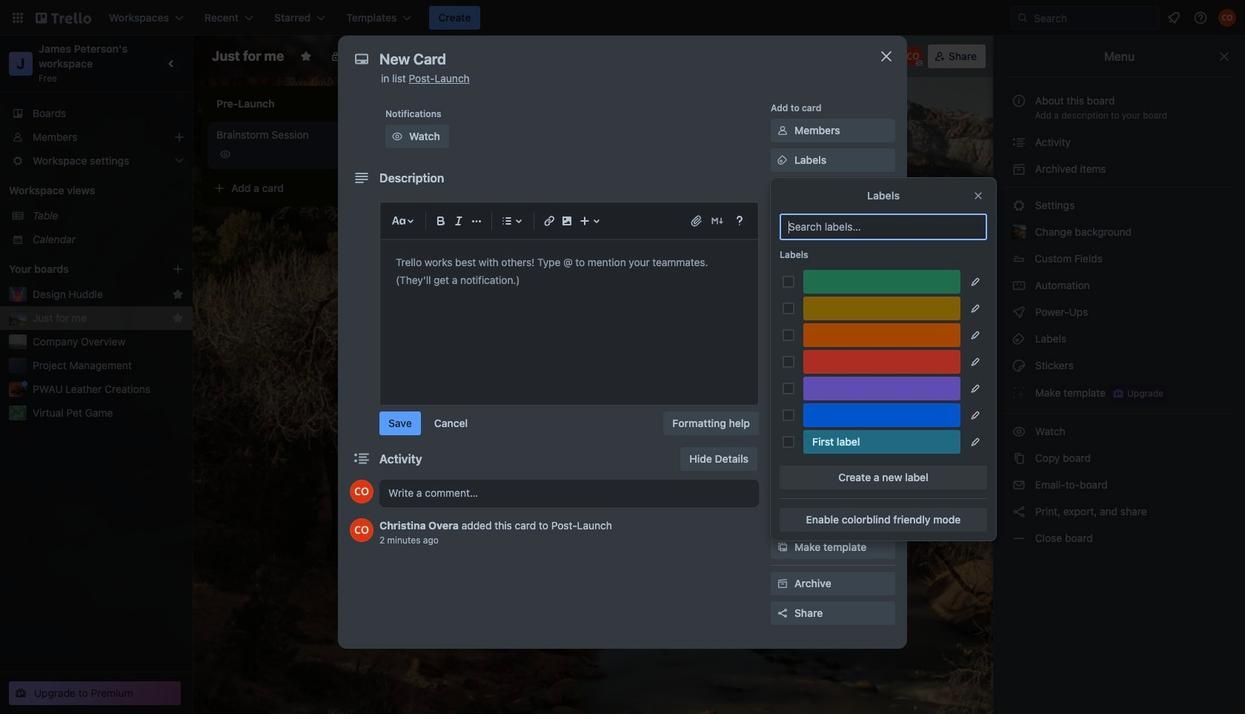 Task type: locate. For each thing, give the bounding box(es) containing it.
open help dialog image
[[731, 212, 749, 230]]

open information menu image
[[1194, 10, 1209, 25]]

0 vertical spatial starred icon image
[[172, 288, 184, 300]]

sm image
[[746, 44, 767, 65], [776, 123, 790, 138], [390, 129, 405, 144], [1012, 135, 1027, 150], [776, 153, 790, 168], [1012, 162, 1027, 176], [1012, 198, 1027, 213], [776, 271, 790, 286], [1012, 305, 1027, 320], [1012, 424, 1027, 439], [776, 481, 790, 495], [776, 510, 790, 525], [1012, 531, 1027, 546], [776, 576, 790, 591]]

Board name text field
[[205, 44, 292, 68]]

color: sky, title: "first label" element
[[804, 430, 961, 454]]

starred icon image
[[172, 288, 184, 300], [172, 312, 184, 324]]

sm image
[[1012, 278, 1027, 293], [1012, 331, 1027, 346], [1012, 358, 1027, 373], [1012, 385, 1027, 400], [1012, 451, 1027, 466], [1012, 478, 1027, 492], [1012, 504, 1027, 519], [776, 540, 790, 555]]

color: orange, title: none image
[[804, 323, 961, 347]]

italic ⌘i image
[[450, 212, 468, 230]]

None text field
[[372, 46, 862, 73]]

1 starred icon image from the top
[[172, 288, 184, 300]]

editor toolbar
[[387, 209, 752, 233]]

Main content area, start typing to enter text. text field
[[396, 254, 743, 289]]

christina overa (christinaovera) image
[[903, 46, 924, 67], [350, 480, 374, 503], [350, 518, 374, 542]]

close dialog image
[[878, 47, 896, 65]]

text styles image
[[390, 212, 408, 230]]

create from template… image
[[380, 182, 392, 194]]

more formatting image
[[468, 212, 486, 230]]

color: purple, title: none image
[[804, 377, 961, 400]]

Search field
[[1029, 7, 1159, 28]]

add board image
[[172, 263, 184, 275]]

0 notifications image
[[1166, 9, 1183, 27]]

color: yellow, title: none image
[[804, 297, 961, 320]]

color: green, title: none image
[[804, 270, 961, 294]]

1 vertical spatial starred icon image
[[172, 312, 184, 324]]



Task type: vqa. For each thing, say whether or not it's contained in the screenshot.
the Create button
no



Task type: describe. For each thing, give the bounding box(es) containing it.
christina overa (christinaovera) image
[[1219, 9, 1237, 27]]

search image
[[1017, 12, 1029, 24]]

2 vertical spatial christina overa (christinaovera) image
[[350, 518, 374, 542]]

view markdown image
[[710, 214, 725, 228]]

link ⌘k image
[[541, 212, 558, 230]]

your boards with 6 items element
[[9, 260, 150, 278]]

image image
[[558, 212, 576, 230]]

bold ⌘b image
[[432, 212, 450, 230]]

primary element
[[0, 0, 1246, 36]]

Search labels… text field
[[780, 214, 988, 240]]

text formatting group
[[432, 212, 486, 230]]

lists image
[[498, 212, 516, 230]]

star or unstar board image
[[300, 50, 312, 62]]

1 vertical spatial christina overa (christinaovera) image
[[350, 480, 374, 503]]

color: blue, title: none image
[[804, 403, 961, 427]]

2 starred icon image from the top
[[172, 312, 184, 324]]

attach and insert link image
[[690, 214, 704, 228]]

close popover image
[[973, 190, 985, 202]]

color: red, title: none image
[[804, 350, 961, 374]]

Write a comment text field
[[380, 480, 759, 506]]

0 vertical spatial christina overa (christinaovera) image
[[903, 46, 924, 67]]



